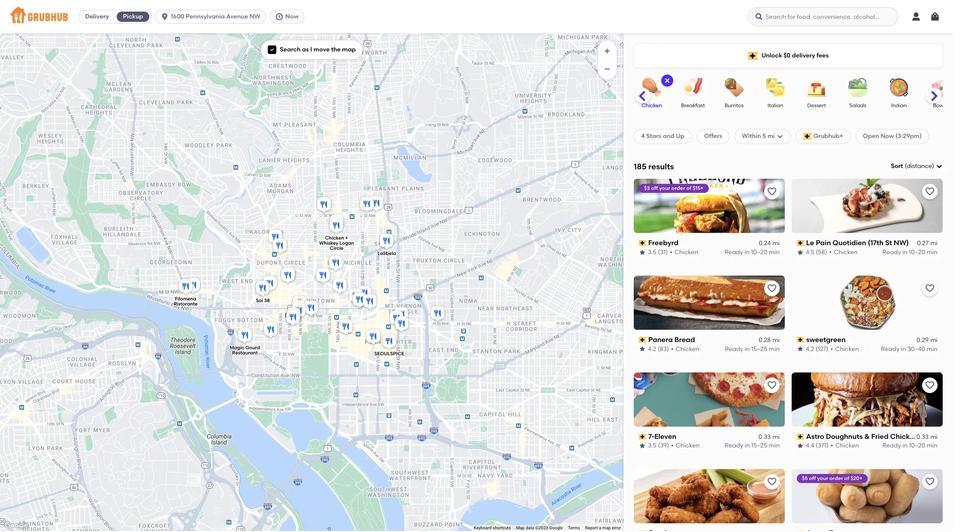 Task type: locate. For each thing, give the bounding box(es) containing it.
terms
[[568, 526, 580, 531]]

filomena
[[175, 296, 196, 302]]

subscription pass image left 7-
[[639, 434, 647, 440]]

doughnuts
[[826, 433, 863, 441]]

0 vertical spatial of
[[686, 185, 691, 191]]

7-eleven logo image
[[634, 373, 785, 427]]

arepa zone image
[[331, 277, 348, 296]]

0 horizontal spatial 0.33 mi
[[759, 434, 780, 441]]

now inside now button
[[285, 13, 299, 20]]

1 3.5 from the top
[[648, 249, 657, 256]]

)
[[932, 163, 934, 170]]

delivery
[[792, 52, 815, 59]]

order left $15+
[[672, 185, 685, 191]]

• right (127)
[[831, 346, 833, 353]]

• chicken
[[670, 249, 698, 256], [829, 249, 858, 256], [671, 346, 700, 353], [831, 346, 859, 353], [671, 443, 700, 450], [831, 443, 859, 450]]

star icon image
[[639, 249, 646, 256], [797, 249, 804, 256], [639, 346, 646, 353], [797, 346, 804, 353], [639, 443, 646, 450], [797, 443, 804, 450]]

2 0.33 from the left
[[917, 434, 929, 441]]

bowls image
[[925, 78, 953, 97]]

grubhub plus flag logo image left unlock
[[748, 52, 758, 60]]

15–25 for 7-eleven
[[751, 443, 767, 450]]

None field
[[891, 162, 943, 171]]

• for astro doughnuts & fried chicken
[[831, 443, 833, 450]]

save this restaurant image
[[767, 187, 777, 197], [925, 187, 935, 197], [767, 284, 777, 294], [925, 284, 935, 294], [767, 477, 777, 488]]

subscription pass image
[[639, 337, 647, 343], [639, 434, 647, 440], [797, 434, 804, 440]]

38
[[264, 298, 270, 303]]

bowls
[[933, 103, 947, 109]]

4.2 left (83)
[[648, 346, 656, 353]]

1 horizontal spatial of
[[844, 476, 849, 482]]

0.29
[[917, 337, 929, 344]]

1 vertical spatial now
[[881, 133, 894, 140]]

magic gourd restaurant
[[230, 345, 260, 356]]

0 vertical spatial off
[[651, 185, 658, 191]]

panera bread image
[[285, 306, 302, 325]]

subscription pass image for sweetgreen
[[797, 337, 804, 343]]

star icon image left 4.2 (83)
[[639, 346, 646, 353]]

svg image inside now button
[[275, 12, 284, 21]]

2 15–25 from the top
[[751, 443, 767, 450]]

star icon image left 3.5 (39) at the right bottom
[[639, 443, 646, 450]]

ready in 15–25 min for 7-eleven
[[725, 443, 780, 450]]

unlock
[[762, 52, 782, 59]]

1 horizontal spatial grubhub plus flag logo image
[[803, 133, 812, 140]]

1 horizontal spatial 0.33 mi
[[917, 434, 938, 441]]

0 horizontal spatial 0.33
[[759, 434, 771, 441]]

keyboard shortcuts button
[[474, 526, 511, 532]]

ready in 10–20 min
[[725, 249, 780, 256], [883, 249, 938, 256], [883, 443, 938, 450]]

pennsylvania
[[186, 13, 225, 20]]

185
[[634, 162, 647, 171]]

(83)
[[658, 346, 669, 353]]

• right (58)
[[829, 249, 832, 256]]

within
[[742, 133, 761, 140]]

1 horizontal spatial your
[[817, 476, 828, 482]]

astro
[[806, 433, 824, 441]]

map
[[342, 46, 356, 53], [602, 526, 611, 531]]

whiskey
[[319, 241, 338, 246]]

save this restaurant image for panera bread
[[767, 284, 777, 294]]

7 eleven image
[[291, 294, 308, 313]]

2 3.5 from the top
[[648, 443, 657, 450]]

pickup
[[123, 13, 143, 20]]

now up search
[[285, 13, 299, 20]]

order
[[672, 185, 685, 191], [829, 476, 843, 482]]

of for $15+
[[686, 185, 691, 191]]

• right (39)
[[671, 443, 674, 450]]

Search for food, convenience, alcohol... search field
[[748, 7, 898, 26]]

svg image
[[911, 12, 921, 22], [161, 12, 169, 21], [755, 12, 763, 21], [270, 47, 275, 52], [664, 77, 671, 84]]

your right $3
[[659, 185, 670, 191]]

chicken image
[[637, 78, 667, 97]]

none field containing sort
[[891, 162, 943, 171]]

1 horizontal spatial off
[[809, 476, 816, 482]]

save this restaurant button for le pain quotidien (17th st nw) logo
[[922, 184, 938, 199]]

your for $5
[[817, 476, 828, 482]]

open now (3:29pm)
[[863, 133, 922, 140]]

search as i move the map
[[280, 46, 356, 53]]

subscription pass image for freebyrd
[[639, 240, 647, 246]]

0 vertical spatial order
[[672, 185, 685, 191]]

order left $20+
[[829, 476, 843, 482]]

mi for astro doughnuts & fried chicken
[[930, 434, 938, 441]]

a
[[599, 526, 601, 531]]

ready in 10–20 min down 0.24
[[725, 249, 780, 256]]

himalayan doko image
[[351, 291, 368, 310]]

indian
[[891, 103, 907, 109]]

subscription pass image left le
[[797, 240, 804, 246]]

chicken
[[642, 103, 662, 109], [325, 236, 344, 241], [675, 249, 698, 256], [834, 249, 858, 256], [676, 346, 700, 353], [835, 346, 859, 353], [890, 433, 918, 441], [676, 443, 700, 450], [835, 443, 859, 450]]

off for $5
[[809, 476, 816, 482]]

off for $3
[[651, 185, 658, 191]]

• for freebyrd
[[670, 249, 672, 256]]

ready in 10–20 min for freebyrd
[[725, 249, 780, 256]]

0 vertical spatial 15–25
[[751, 346, 767, 353]]

results
[[648, 162, 674, 171]]

subscription pass image left sweetgreen
[[797, 337, 804, 343]]

carvings logo image
[[634, 470, 785, 524]]

• chicken for astro doughnuts & fried chicken
[[831, 443, 859, 450]]

185 results
[[634, 162, 674, 171]]

your right $5
[[817, 476, 828, 482]]

• chicken down doughnuts at the right bottom of page
[[831, 443, 859, 450]]

grubhub plus flag logo image for unlock $0 delivery fees
[[748, 52, 758, 60]]

min for le pain quotidien (17th st nw)
[[927, 249, 938, 256]]

chicken up circle
[[325, 236, 344, 241]]

subscription pass image left freebyrd
[[639, 240, 647, 246]]

save this restaurant image for sweetgreen
[[925, 284, 935, 294]]

• right (83)
[[671, 346, 674, 353]]

alero restaurant image
[[267, 229, 284, 247]]

baker's daughter eaton hotel image
[[347, 287, 365, 306]]

• chicken down bread
[[671, 346, 700, 353]]

save this restaurant button
[[764, 184, 780, 199], [922, 184, 938, 199], [764, 281, 780, 296], [922, 281, 938, 296], [764, 378, 780, 393], [922, 378, 938, 393], [764, 475, 780, 490], [922, 475, 938, 490]]

popeyes image
[[327, 254, 344, 273]]

$20+
[[851, 476, 863, 482]]

subscription pass image
[[639, 240, 647, 246], [797, 240, 804, 246], [797, 337, 804, 343]]

le
[[806, 239, 814, 247]]

0 vertical spatial ready in 15–25 min
[[725, 346, 780, 353]]

min for astro doughnuts & fried chicken
[[927, 443, 938, 450]]

sweetgreen image
[[290, 299, 307, 318]]

0 vertical spatial map
[[342, 46, 356, 53]]

1 vertical spatial 3.5
[[648, 443, 657, 450]]

1 vertical spatial 15–25
[[751, 443, 767, 450]]

freebyrd  logo image
[[634, 179, 785, 233]]

astro doughnuts & fried chicken image
[[337, 318, 354, 337]]

ready for 7-eleven
[[725, 443, 743, 450]]

now button
[[269, 10, 308, 24]]

star icon image left 4.5
[[797, 249, 804, 256]]

1 vertical spatial ready in 15–25 min
[[725, 443, 780, 450]]

p.f. chang's image
[[261, 275, 278, 294]]

in
[[745, 249, 750, 256], [902, 249, 908, 256], [745, 346, 750, 353], [901, 346, 906, 353], [745, 443, 750, 450], [902, 443, 908, 450]]

chicken right fried
[[890, 433, 918, 441]]

map region
[[0, 0, 647, 532]]

0 horizontal spatial your
[[659, 185, 670, 191]]

of left $20+
[[844, 476, 849, 482]]

chicken down quotidien
[[834, 249, 858, 256]]

min
[[769, 249, 780, 256], [927, 249, 938, 256], [769, 346, 780, 353], [927, 346, 938, 353], [769, 443, 780, 450], [927, 443, 938, 450]]

0 horizontal spatial now
[[285, 13, 299, 20]]

ready in 10–20 min down fried
[[883, 443, 938, 450]]

italian image
[[760, 78, 790, 97]]

4 stars and up
[[641, 133, 685, 140]]

of left $15+
[[686, 185, 691, 191]]

• right (371)
[[831, 443, 833, 450]]

star icon image for le pain quotidien (17th st nw)
[[797, 249, 804, 256]]

chicken for sweetgreen
[[835, 346, 859, 353]]

minus icon image
[[603, 65, 612, 73]]

star icon image left '4.4'
[[797, 443, 804, 450]]

0 horizontal spatial order
[[672, 185, 685, 191]]

3.5
[[648, 249, 657, 256], [648, 443, 657, 450]]

•
[[670, 249, 672, 256], [829, 249, 832, 256], [671, 346, 674, 353], [831, 346, 833, 353], [671, 443, 674, 450], [831, 443, 833, 450]]

• chicken right (31)
[[670, 249, 698, 256]]

google
[[549, 526, 563, 531]]

1 horizontal spatial order
[[829, 476, 843, 482]]

0 vertical spatial 3.5
[[648, 249, 657, 256]]

1 horizontal spatial map
[[602, 526, 611, 531]]

shake shack image
[[280, 265, 297, 284]]

1 horizontal spatial now
[[881, 133, 894, 140]]

3.5 down 7-
[[648, 443, 657, 450]]

0.33 mi
[[759, 434, 780, 441], [917, 434, 938, 441]]

breakfast
[[681, 103, 705, 109]]

le pain quotidien (17th st nw) image
[[290, 302, 307, 321]]

1 ready in 15–25 min from the top
[[725, 346, 780, 353]]

mi for sweetgreen
[[930, 337, 938, 344]]

le pain quotidien (17th st nw) logo image
[[792, 179, 943, 233]]

chicken down chicken image
[[642, 103, 662, 109]]

save this restaurant button for 'carvings logo'
[[764, 475, 780, 490]]

1 vertical spatial of
[[844, 476, 849, 482]]

4.2 for sweetgreen
[[806, 346, 814, 353]]

0 horizontal spatial of
[[686, 185, 691, 191]]

google image
[[2, 521, 30, 532]]

3.5 for 7-eleven
[[648, 443, 657, 450]]

• right (31)
[[670, 249, 672, 256]]

of for $20+
[[844, 476, 849, 482]]

chicken for le pain quotidien (17th st nw)
[[834, 249, 858, 256]]

yardbird southern table & bar image
[[361, 293, 378, 312]]

subscription pass image for astro doughnuts & fried chicken
[[797, 434, 804, 440]]

off right $3
[[651, 185, 658, 191]]

0 vertical spatial your
[[659, 185, 670, 191]]

star icon image for sweetgreen
[[797, 346, 804, 353]]

six street eats image
[[184, 277, 201, 295]]

star icon image for panera bread
[[639, 346, 646, 353]]

1 horizontal spatial 0.33
[[917, 434, 929, 441]]

map right a
[[602, 526, 611, 531]]

1 horizontal spatial 4.2
[[806, 346, 814, 353]]

nw)
[[894, 239, 909, 247]]

pizza corner image
[[315, 196, 332, 215]]

svg image
[[930, 12, 940, 22], [275, 12, 284, 21], [777, 133, 783, 140], [936, 163, 943, 170]]

2 0.33 mi from the left
[[917, 434, 938, 441]]

0.33 for astro doughnuts & fried chicken
[[917, 434, 929, 441]]

1 4.2 from the left
[[648, 346, 656, 353]]

ready in 10–20 min down nw) at the top right of page
[[883, 249, 938, 256]]

1 vertical spatial off
[[809, 476, 816, 482]]

$3 off your order of $15+
[[644, 185, 704, 191]]

magic gourd restaurant image
[[236, 327, 253, 346]]

chicken for astro doughnuts & fried chicken
[[835, 443, 859, 450]]

• chicken down quotidien
[[829, 249, 858, 256]]

now right 'open'
[[881, 133, 894, 140]]

subscription pass image left astro
[[797, 434, 804, 440]]

(17th
[[868, 239, 884, 247]]

save this restaurant image for astro doughnuts & fried chicken
[[925, 380, 935, 391]]

4.2 left (127)
[[806, 346, 814, 353]]

3.5 left (31)
[[648, 249, 657, 256]]

1 0.33 mi from the left
[[759, 434, 780, 441]]

grubhub plus flag logo image for grubhub+
[[803, 133, 812, 140]]

italian
[[768, 103, 783, 109]]

grubhub plus flag logo image
[[748, 52, 758, 60], [803, 133, 812, 140]]

1 15–25 from the top
[[751, 346, 767, 353]]

• for panera bread
[[671, 346, 674, 353]]

subscription pass image left panera
[[639, 337, 647, 343]]

off right $5
[[809, 476, 816, 482]]

2 ready in 15–25 min from the top
[[725, 443, 780, 450]]

0 horizontal spatial 4.2
[[648, 346, 656, 353]]

quotidien
[[833, 239, 866, 247]]

chicken right (31)
[[675, 249, 698, 256]]

save this restaurant image
[[767, 380, 777, 391], [925, 380, 935, 391], [925, 477, 935, 488]]

within 5 mi
[[742, 133, 775, 140]]

• for le pain quotidien (17th st nw)
[[829, 249, 832, 256]]

1600 pennsylvania avenue nw
[[171, 13, 260, 20]]

0 vertical spatial now
[[285, 13, 299, 20]]

now
[[285, 13, 299, 20], [881, 133, 894, 140]]

subscription pass image for panera bread
[[639, 337, 647, 343]]

mi
[[768, 133, 775, 140], [773, 240, 780, 247], [930, 240, 938, 247], [773, 337, 780, 344], [930, 337, 938, 344], [773, 434, 780, 441], [930, 434, 938, 441]]

(371)
[[816, 443, 829, 450]]

chicken down eleven
[[676, 443, 700, 450]]

burritos image
[[719, 78, 749, 97]]

1 vertical spatial your
[[817, 476, 828, 482]]

lalibela image
[[378, 232, 395, 251]]

nando's peri-peri chicken image
[[279, 267, 296, 286]]

gourd
[[245, 345, 260, 351]]

chicken down sweetgreen
[[835, 346, 859, 353]]

+
[[345, 236, 348, 241]]

salads image
[[843, 78, 873, 97]]

grubhub plus flag logo image left grubhub+
[[803, 133, 812, 140]]

star icon image for 7-eleven
[[639, 443, 646, 450]]

1 vertical spatial map
[[602, 526, 611, 531]]

ready
[[725, 249, 743, 256], [883, 249, 901, 256], [725, 346, 743, 353], [881, 346, 900, 353], [725, 443, 743, 450], [883, 443, 901, 450]]

offers
[[704, 133, 722, 140]]

10–20 for astro doughnuts & fried chicken
[[909, 443, 925, 450]]

chicken rico image
[[429, 305, 446, 324]]

• chicken right (39)
[[671, 443, 700, 450]]

chicken down doughnuts at the right bottom of page
[[835, 443, 859, 450]]

1 vertical spatial grubhub plus flag logo image
[[803, 133, 812, 140]]

chicken down bread
[[676, 346, 700, 353]]

main navigation navigation
[[0, 0, 953, 33]]

0.29 mi
[[917, 337, 938, 344]]

0 vertical spatial grubhub plus flag logo image
[[748, 52, 758, 60]]

pain
[[816, 239, 831, 247]]

0.33 mi for 7-eleven
[[759, 434, 780, 441]]

ready for panera bread
[[725, 346, 743, 353]]

nw
[[249, 13, 260, 20]]

0 horizontal spatial off
[[651, 185, 658, 191]]

your for $3
[[659, 185, 670, 191]]

cornerstone cafe image
[[314, 267, 332, 286]]

2 4.2 from the left
[[806, 346, 814, 353]]

1 0.33 from the left
[[759, 434, 771, 441]]

search
[[280, 46, 301, 53]]

3.5 for freebyrd
[[648, 249, 657, 256]]

sort ( distance )
[[891, 163, 934, 170]]

4.4
[[806, 443, 814, 450]]

0 horizontal spatial grubhub plus flag logo image
[[748, 52, 758, 60]]

fried
[[871, 433, 889, 441]]

lalibela
[[377, 251, 396, 256]]

pickup button
[[115, 10, 151, 24]]

le pain quotidien (17th st nw)
[[806, 239, 909, 247]]

eleven
[[654, 433, 676, 441]]

americas best wingstop image
[[358, 195, 375, 214]]

star icon image left 3.5 (31)
[[639, 249, 646, 256]]

seoulspice image
[[380, 333, 398, 352]]

sort
[[891, 163, 903, 170]]

map right the
[[342, 46, 356, 53]]

in for le pain quotidien (17th st nw)
[[902, 249, 908, 256]]

3.5 (39)
[[648, 443, 669, 450]]

1 vertical spatial order
[[829, 476, 843, 482]]

• chicken down sweetgreen
[[831, 346, 859, 353]]

mi for le pain quotidien (17th st nw)
[[930, 240, 938, 247]]

svg image inside 1600 pennsylvania avenue nw button
[[161, 12, 169, 21]]

star icon image left the 4.2 (127)
[[797, 346, 804, 353]]

4
[[641, 133, 645, 140]]

min for sweetgreen
[[927, 346, 938, 353]]



Task type: vqa. For each thing, say whether or not it's contained in the screenshot.


Task type: describe. For each thing, give the bounding box(es) containing it.
soi 38 image
[[254, 280, 271, 298]]

ghion ethiopian restaurant image
[[368, 195, 385, 213]]

(39)
[[658, 443, 669, 450]]

open
[[863, 133, 879, 140]]

$3
[[644, 185, 650, 191]]

15–25 for panera bread
[[751, 346, 767, 353]]

4.5 (58)
[[806, 249, 827, 256]]

sweetgreen
[[806, 336, 846, 344]]

unlock $0 delivery fees
[[762, 52, 829, 59]]

carvings image
[[262, 321, 279, 340]]

chicken for freebyrd
[[675, 249, 698, 256]]

7-
[[648, 433, 654, 441]]

0.27 mi
[[917, 240, 938, 247]]

magic
[[230, 345, 244, 351]]

in for panera bread
[[745, 346, 750, 353]]

the
[[331, 46, 341, 53]]

• chicken for panera bread
[[671, 346, 700, 353]]

30–40
[[908, 346, 925, 353]]

ready for sweetgreen
[[881, 346, 900, 353]]

ready in 10–20 min for astro doughnuts & fried chicken
[[883, 443, 938, 450]]

• for sweetgreen
[[831, 346, 833, 353]]

stars
[[646, 133, 661, 140]]

4.2 (127)
[[806, 346, 829, 353]]

delivery button
[[79, 10, 115, 24]]

• chicken for freebyrd
[[670, 249, 698, 256]]

fees
[[817, 52, 829, 59]]

astro doughnuts & fried chicken logo image
[[792, 373, 943, 427]]

dessert image
[[802, 78, 832, 97]]

©2023
[[535, 526, 548, 531]]

filomena ristorante
[[173, 296, 197, 307]]

panera bread
[[648, 336, 695, 344]]

save this restaurant button for sweetgreen logo at the bottom of page
[[922, 281, 938, 296]]

min for panera bread
[[769, 346, 780, 353]]

chicken for panera bread
[[676, 346, 700, 353]]

mi for panera bread
[[773, 337, 780, 344]]

indian image
[[884, 78, 914, 97]]

grubhub+
[[814, 133, 843, 140]]

10–20 for freebyrd
[[751, 249, 767, 256]]

plus icon image
[[603, 47, 612, 55]]

save this restaurant button for 7-eleven logo
[[764, 378, 780, 393]]

logan
[[339, 241, 354, 246]]

4.2 (83)
[[648, 346, 669, 353]]

$15+
[[693, 185, 704, 191]]

3.5 (31)
[[648, 249, 668, 256]]

order for $20+
[[829, 476, 843, 482]]

shortcuts
[[493, 526, 511, 531]]

order for $15+
[[672, 185, 685, 191]]

burritos
[[725, 103, 744, 109]]

sweetgreen logo image
[[792, 276, 943, 330]]

0 horizontal spatial map
[[342, 46, 356, 53]]

mi for 7-eleven
[[773, 434, 780, 441]]

bread
[[675, 336, 695, 344]]

roti mediterranean bowls, salads & pitas image
[[284, 309, 301, 328]]

10–20 for le pain quotidien (17th st nw)
[[909, 249, 925, 256]]

doi moi image
[[328, 213, 345, 232]]

• chicken for le pain quotidien (17th st nw)
[[829, 249, 858, 256]]

call me chicken image
[[271, 237, 288, 256]]

chicken + whiskey logan circle image
[[328, 217, 345, 236]]

ready for le pain quotidien (17th st nw)
[[883, 249, 901, 256]]

soi
[[256, 298, 263, 303]]

freebyrd image
[[302, 299, 319, 318]]

asia nine bar & lounge image
[[365, 328, 382, 347]]

1600
[[171, 13, 184, 20]]

move
[[314, 46, 330, 53]]

0.24 mi
[[759, 240, 780, 247]]

star icon image for freebyrd
[[639, 249, 646, 256]]

data
[[526, 526, 534, 531]]

min for 7-eleven
[[769, 443, 780, 450]]

mi for freebyrd
[[773, 240, 780, 247]]

in for sweetgreen
[[901, 346, 906, 353]]

chicken + whiskey logan circle lalibela
[[319, 236, 396, 256]]

report
[[585, 526, 598, 531]]

report a map error link
[[585, 526, 621, 531]]

0.24
[[759, 240, 771, 247]]

4.2 for panera bread
[[648, 346, 656, 353]]

terms link
[[568, 526, 580, 531]]

panera bread logo image
[[634, 276, 785, 330]]

chicken inside chicken + whiskey logan circle lalibela
[[325, 236, 344, 241]]

st
[[885, 239, 892, 247]]

7-eleven
[[648, 433, 676, 441]]

• for 7-eleven
[[671, 443, 674, 450]]

0.33 mi for astro doughnuts & fried chicken
[[917, 434, 938, 441]]

full kee image
[[392, 306, 410, 325]]

4.4 (371)
[[806, 443, 829, 450]]

report a map error
[[585, 526, 621, 531]]

(3:29pm)
[[896, 133, 922, 140]]

min for freebyrd
[[769, 249, 780, 256]]

subscription pass image for 7-eleven
[[639, 434, 647, 440]]

map data ©2023 google
[[516, 526, 563, 531]]

up
[[676, 133, 685, 140]]

distance
[[907, 163, 932, 170]]

chicken for 7-eleven
[[676, 443, 700, 450]]

salads
[[849, 103, 866, 109]]

(
[[905, 163, 907, 170]]

5
[[763, 133, 766, 140]]

in for freebyrd
[[745, 249, 750, 256]]

ready for freebyrd
[[725, 249, 743, 256]]

filomena ristorante image
[[177, 278, 194, 297]]

g.o.a.t. room image
[[356, 284, 373, 303]]

ready in 30–40 min
[[881, 346, 938, 353]]

$0
[[784, 52, 791, 59]]

• chicken for sweetgreen
[[831, 346, 859, 353]]

star icon image for astro doughnuts & fried chicken
[[797, 443, 804, 450]]

(127)
[[816, 346, 829, 353]]

(31)
[[658, 249, 668, 256]]

4.5
[[806, 249, 814, 256]]

save this restaurant image for le pain quotidien (17th st nw)
[[925, 187, 935, 197]]

arepa zone logo image
[[792, 470, 943, 524]]

in for astro doughnuts & fried chicken
[[902, 443, 908, 450]]

spice 6 modern indian image
[[388, 310, 405, 329]]

1600 pennsylvania avenue nw button
[[155, 10, 269, 24]]

delivery
[[85, 13, 109, 20]]

save this restaurant button for panera bread logo
[[764, 281, 780, 296]]

0.33 for 7-eleven
[[759, 434, 771, 441]]

in for 7-eleven
[[745, 443, 750, 450]]

avenue
[[226, 13, 248, 20]]

restaurant
[[232, 350, 258, 356]]

0.28
[[759, 337, 771, 344]]

ready for astro doughnuts & fried chicken
[[883, 443, 901, 450]]

subscription pass image for le pain quotidien (17th st nw)
[[797, 240, 804, 246]]

• chicken for 7-eleven
[[671, 443, 700, 450]]

soi 38
[[256, 298, 270, 303]]

keyboard
[[474, 526, 492, 531]]

$5 off your order of $20+
[[802, 476, 863, 482]]

as
[[302, 46, 309, 53]]

bantam king image
[[393, 315, 410, 334]]

save this restaurant button for astro doughnuts & fried chicken logo
[[922, 378, 938, 393]]

ready in 15–25 min for panera bread
[[725, 346, 780, 353]]

save this restaurant image for 7-eleven
[[767, 380, 777, 391]]

dessert
[[807, 103, 826, 109]]

0.27
[[917, 240, 929, 247]]

freebyrd
[[648, 239, 679, 247]]

$5
[[802, 476, 808, 482]]

ready in 10–20 min for le pain quotidien (17th st nw)
[[883, 249, 938, 256]]

&
[[864, 433, 870, 441]]

breakfast image
[[678, 78, 708, 97]]



